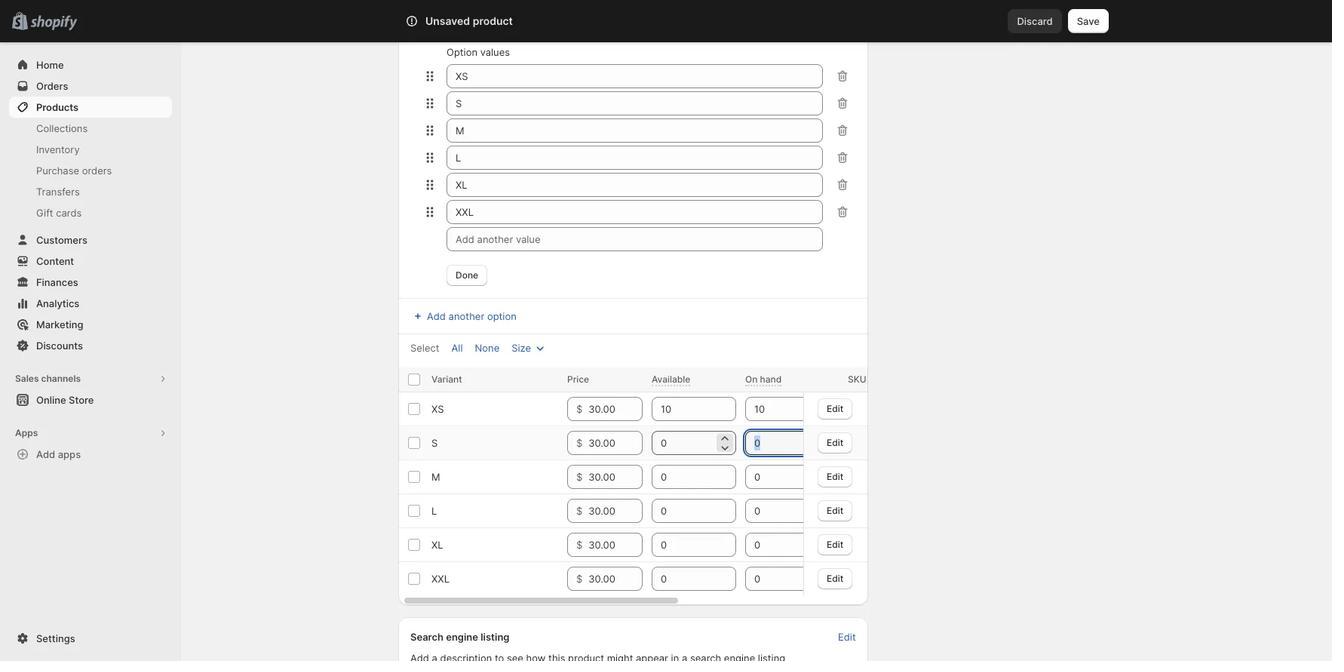 Task type: locate. For each thing, give the bounding box(es) containing it.
shopify image
[[30, 16, 77, 31]]

product
[[473, 14, 513, 27]]

options element down variant
[[432, 403, 444, 415]]

edit for xl
[[828, 539, 844, 550]]

$ text field for xl
[[589, 533, 643, 557]]

$ text field for xxl
[[589, 567, 643, 591]]

values
[[481, 46, 510, 58]]

2 $ from the top
[[577, 437, 583, 449]]

unsaved product
[[426, 14, 513, 27]]

$ text field
[[589, 465, 643, 489], [589, 533, 643, 557], [589, 567, 643, 591]]

1 vertical spatial add
[[36, 448, 55, 460]]

discounts link
[[9, 335, 172, 356]]

3 $ text field from the top
[[589, 567, 643, 591]]

settings link
[[9, 628, 172, 649]]

6 $ from the top
[[577, 573, 583, 585]]

discard
[[1018, 15, 1053, 27]]

finances
[[36, 276, 78, 288]]

$ for xl
[[577, 539, 583, 551]]

3 options element from the top
[[432, 471, 440, 483]]

0 vertical spatial $ text field
[[589, 465, 643, 489]]

sales channels button
[[9, 368, 172, 389]]

purchase orders
[[36, 165, 112, 177]]

0 vertical spatial $ text field
[[589, 397, 643, 421]]

1 horizontal spatial add
[[427, 310, 446, 322]]

customers
[[36, 234, 88, 246]]

online store button
[[0, 389, 181, 411]]

2 vertical spatial $ text field
[[589, 499, 643, 523]]

5 $ from the top
[[577, 539, 583, 551]]

1 vertical spatial $ text field
[[589, 431, 643, 455]]

products
[[36, 101, 79, 113]]

edit for xxl
[[828, 572, 844, 584]]

all button
[[443, 337, 472, 359]]

xs
[[432, 403, 444, 415]]

2 vertical spatial $ text field
[[589, 567, 643, 591]]

$ text field for xs
[[589, 397, 643, 421]]

products link
[[9, 97, 172, 118]]

engine
[[446, 631, 478, 643]]

options element containing xs
[[432, 403, 444, 415]]

orders
[[36, 80, 68, 92]]

content link
[[9, 251, 172, 272]]

edit button for xxl
[[819, 568, 853, 589]]

1 vertical spatial search
[[411, 631, 444, 643]]

l
[[432, 505, 437, 517]]

on
[[746, 374, 758, 385]]

search up values
[[472, 15, 505, 27]]

gift cards link
[[9, 202, 172, 223]]

option
[[447, 46, 478, 58]]

search inside button
[[472, 15, 505, 27]]

options element down m
[[432, 505, 437, 517]]

options element down s
[[432, 471, 440, 483]]

add for add another option
[[427, 310, 446, 322]]

0 horizontal spatial search
[[411, 631, 444, 643]]

options element
[[432, 403, 444, 415], [432, 437, 438, 449], [432, 471, 440, 483], [432, 505, 437, 517], [432, 539, 444, 551], [432, 573, 450, 585]]

edit
[[828, 403, 844, 414], [828, 437, 844, 448], [828, 471, 844, 482], [828, 505, 844, 516], [828, 539, 844, 550], [828, 572, 844, 584], [839, 631, 856, 643]]

edit button
[[819, 398, 853, 419], [819, 432, 853, 453], [819, 466, 853, 487], [819, 500, 853, 521], [819, 534, 853, 555], [819, 568, 853, 589], [829, 626, 865, 648]]

options element containing xl
[[432, 539, 444, 551]]

gift cards
[[36, 207, 82, 219]]

add left apps
[[36, 448, 55, 460]]

options element down xl
[[432, 573, 450, 585]]

m
[[432, 471, 440, 483]]

None text field
[[447, 91, 823, 115], [447, 146, 823, 170], [447, 173, 823, 197], [447, 91, 823, 115], [447, 146, 823, 170], [447, 173, 823, 197]]

4 options element from the top
[[432, 505, 437, 517]]

1 horizontal spatial search
[[472, 15, 505, 27]]

listing
[[481, 631, 510, 643]]

another
[[449, 310, 485, 322]]

1 $ from the top
[[577, 403, 583, 415]]

hand
[[760, 374, 782, 385]]

None number field
[[652, 397, 714, 421], [746, 397, 808, 421], [652, 431, 714, 455], [746, 431, 808, 455], [652, 465, 714, 489], [746, 465, 808, 489], [652, 499, 714, 523], [746, 499, 808, 523], [652, 533, 714, 557], [746, 533, 808, 557], [652, 567, 714, 591], [746, 567, 808, 591], [652, 397, 714, 421], [746, 397, 808, 421], [652, 431, 714, 455], [746, 431, 808, 455], [652, 465, 714, 489], [746, 465, 808, 489], [652, 499, 714, 523], [746, 499, 808, 523], [652, 533, 714, 557], [746, 533, 808, 557], [652, 567, 714, 591], [746, 567, 808, 591]]

add inside button
[[427, 310, 446, 322]]

none button
[[466, 337, 509, 359]]

2 $ text field from the top
[[589, 431, 643, 455]]

analytics
[[36, 297, 79, 309]]

marketing link
[[9, 314, 172, 335]]

$ for l
[[577, 505, 583, 517]]

1 $ text field from the top
[[589, 465, 643, 489]]

3 $ from the top
[[577, 471, 583, 483]]

$ text field for m
[[589, 465, 643, 489]]

0 horizontal spatial add
[[36, 448, 55, 460]]

1 vertical spatial $ text field
[[589, 533, 643, 557]]

$
[[577, 403, 583, 415], [577, 437, 583, 449], [577, 471, 583, 483], [577, 505, 583, 517], [577, 539, 583, 551], [577, 573, 583, 585]]

add
[[427, 310, 446, 322], [36, 448, 55, 460]]

3 $ text field from the top
[[589, 499, 643, 523]]

customers link
[[9, 229, 172, 251]]

discard button
[[1009, 9, 1062, 33]]

2 options element from the top
[[432, 437, 438, 449]]

$ for m
[[577, 471, 583, 483]]

add another option
[[427, 310, 517, 322]]

search left "engine" on the bottom left of page
[[411, 631, 444, 643]]

all
[[452, 342, 463, 354]]

options element containing xxl
[[432, 573, 450, 585]]

edit for l
[[828, 505, 844, 516]]

purchase
[[36, 165, 79, 177]]

0 vertical spatial search
[[472, 15, 505, 27]]

add inside button
[[36, 448, 55, 460]]

None text field
[[447, 64, 823, 88], [447, 118, 823, 143], [447, 200, 823, 224], [447, 64, 823, 88], [447, 118, 823, 143], [447, 200, 823, 224]]

done button
[[447, 265, 488, 286]]

$ text field for l
[[589, 499, 643, 523]]

analytics link
[[9, 293, 172, 314]]

orders link
[[9, 75, 172, 97]]

unsaved
[[426, 14, 470, 27]]

xl
[[432, 539, 444, 551]]

variant
[[432, 374, 462, 385]]

sku
[[848, 374, 867, 385]]

search
[[472, 15, 505, 27], [411, 631, 444, 643]]

apps button
[[9, 423, 172, 444]]

add left another
[[427, 310, 446, 322]]

save
[[1078, 15, 1100, 27]]

xxl
[[432, 573, 450, 585]]

6 options element from the top
[[432, 573, 450, 585]]

channels
[[41, 373, 81, 384]]

0 vertical spatial add
[[427, 310, 446, 322]]

option
[[487, 310, 517, 322]]

Add another value text field
[[447, 227, 823, 251]]

1 options element from the top
[[432, 403, 444, 415]]

edit for xs
[[828, 403, 844, 414]]

options element up the xxl
[[432, 539, 444, 551]]

5 options element from the top
[[432, 539, 444, 551]]

options element up m
[[432, 437, 438, 449]]

2 $ text field from the top
[[589, 533, 643, 557]]

4 $ from the top
[[577, 505, 583, 517]]

add another option button
[[402, 306, 526, 327]]

apps
[[58, 448, 81, 460]]

$ text field
[[589, 397, 643, 421], [589, 431, 643, 455], [589, 499, 643, 523]]

1 $ text field from the top
[[589, 397, 643, 421]]

home link
[[9, 54, 172, 75]]

edit button for m
[[819, 466, 853, 487]]



Task type: vqa. For each thing, say whether or not it's contained in the screenshot.
Add another value text field
yes



Task type: describe. For each thing, give the bounding box(es) containing it.
collections
[[36, 122, 88, 134]]

inventory link
[[9, 139, 172, 160]]

sales
[[15, 373, 39, 384]]

available
[[652, 374, 691, 385]]

options element containing m
[[432, 471, 440, 483]]

purchase orders link
[[9, 160, 172, 181]]

option values
[[447, 46, 510, 58]]

save button
[[1069, 9, 1109, 33]]

select
[[411, 342, 440, 354]]

edit button for xl
[[819, 534, 853, 555]]

discounts
[[36, 340, 83, 352]]

search engine listing
[[411, 631, 510, 643]]

options element containing l
[[432, 505, 437, 517]]

add apps
[[36, 448, 81, 460]]

$ for xxl
[[577, 573, 583, 585]]

sales channels
[[15, 373, 81, 384]]

edit for m
[[828, 471, 844, 482]]

on hand
[[746, 374, 782, 385]]

none
[[475, 342, 500, 354]]

$ for s
[[577, 437, 583, 449]]

gift
[[36, 207, 53, 219]]

online store
[[36, 394, 94, 406]]

cards
[[56, 207, 82, 219]]

add for add apps
[[36, 448, 55, 460]]

options element containing s
[[432, 437, 438, 449]]

online
[[36, 394, 66, 406]]

orders
[[82, 165, 112, 177]]

transfers link
[[9, 181, 172, 202]]

finances link
[[9, 272, 172, 293]]

marketing
[[36, 319, 83, 331]]

content
[[36, 255, 74, 267]]

collections link
[[9, 118, 172, 139]]

home
[[36, 59, 64, 71]]

search for search
[[472, 15, 505, 27]]

settings
[[36, 632, 75, 645]]

add apps button
[[9, 444, 172, 465]]

size
[[512, 342, 531, 354]]

$ text field for s
[[589, 431, 643, 455]]

done
[[456, 269, 479, 281]]

store
[[69, 394, 94, 406]]

price
[[568, 374, 590, 385]]

edit button for xs
[[819, 398, 853, 419]]

search for search engine listing
[[411, 631, 444, 643]]

size button
[[503, 337, 557, 359]]

online store link
[[9, 389, 172, 411]]

$ for xs
[[577, 403, 583, 415]]

edit button for l
[[819, 500, 853, 521]]

s
[[432, 437, 438, 449]]

search button
[[448, 9, 885, 33]]

transfers
[[36, 186, 80, 198]]

apps
[[15, 427, 38, 439]]

inventory
[[36, 143, 80, 155]]



